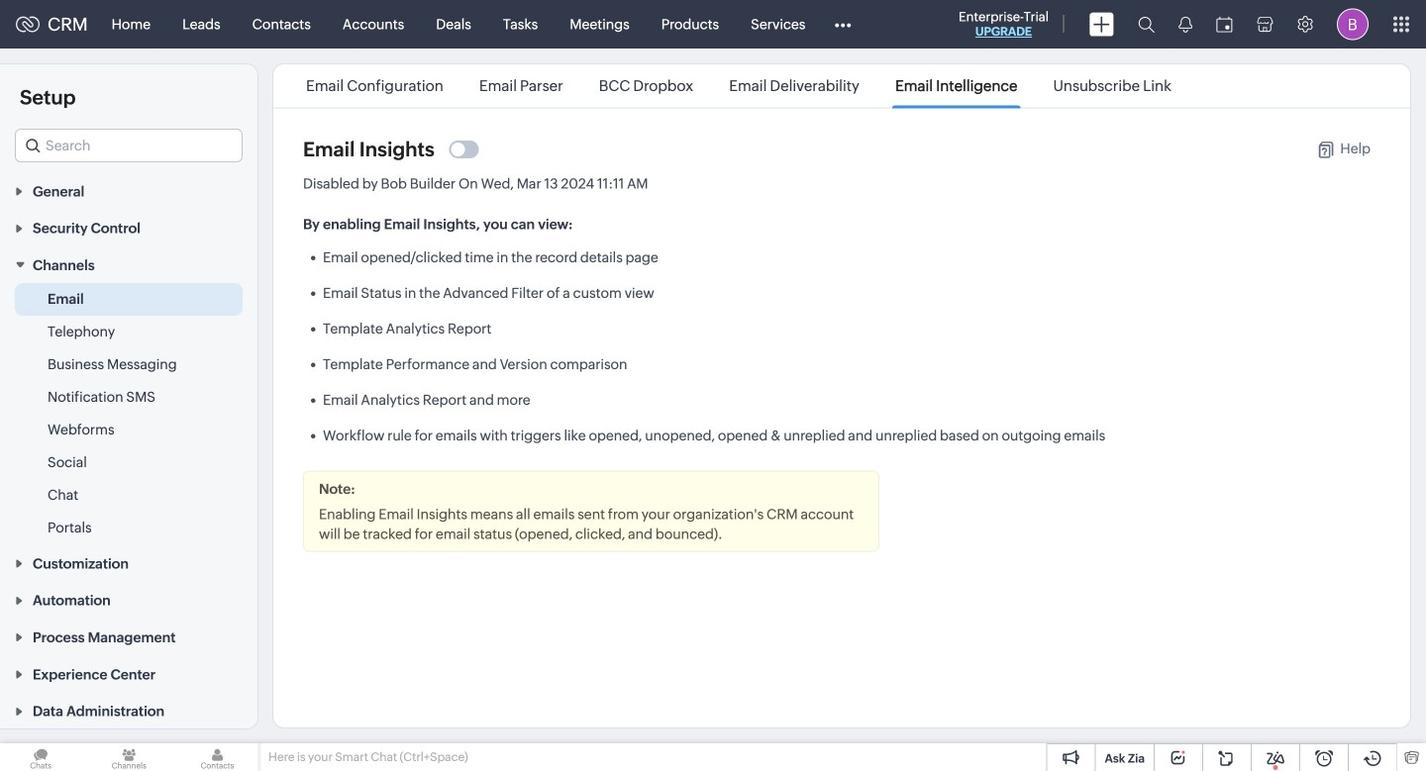 Task type: describe. For each thing, give the bounding box(es) containing it.
search element
[[1126, 0, 1167, 49]]

profile image
[[1337, 8, 1369, 40]]

Other Modules field
[[822, 8, 864, 40]]

Search text field
[[16, 130, 242, 161]]

calendar image
[[1216, 16, 1233, 32]]

channels image
[[88, 744, 170, 772]]



Task type: vqa. For each thing, say whether or not it's contained in the screenshot.
Notes to the bottom
no



Task type: locate. For each thing, give the bounding box(es) containing it.
search image
[[1138, 16, 1155, 33]]

signals image
[[1179, 16, 1193, 33]]

chats image
[[0, 744, 81, 772]]

None field
[[15, 129, 243, 162]]

signals element
[[1167, 0, 1205, 49]]

create menu image
[[1090, 12, 1114, 36]]

region
[[0, 283, 258, 545]]

create menu element
[[1078, 0, 1126, 48]]

contacts image
[[177, 744, 258, 772]]

logo image
[[16, 16, 40, 32]]

profile element
[[1325, 0, 1381, 48]]

list
[[288, 64, 1190, 107]]



